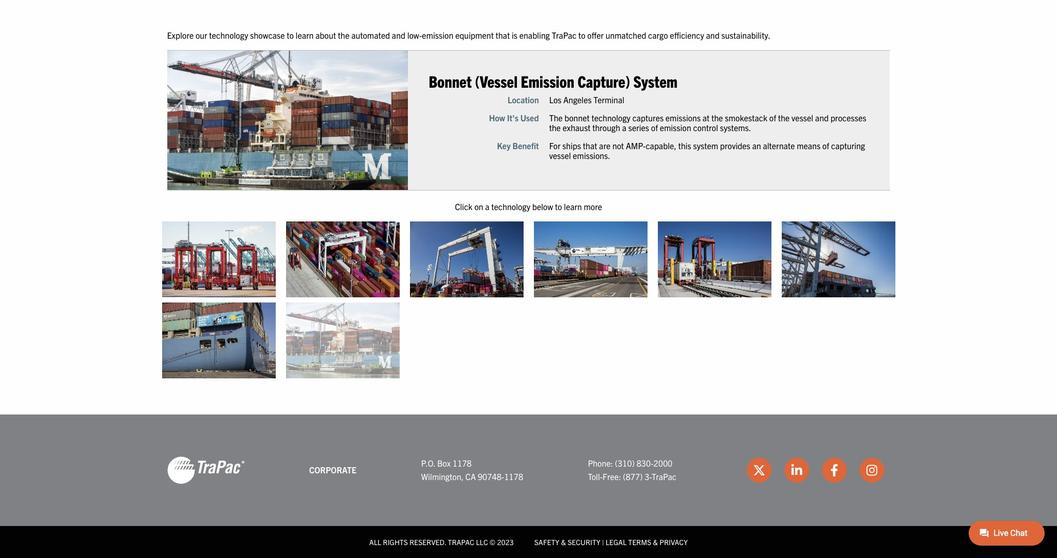 Task type: locate. For each thing, give the bounding box(es) containing it.
emission left equipment
[[422, 30, 454, 40]]

security
[[568, 538, 601, 547]]

2 horizontal spatial technology
[[592, 113, 631, 123]]

& right safety
[[561, 538, 566, 547]]

the
[[338, 30, 350, 40], [712, 113, 723, 123], [778, 113, 790, 123], [549, 122, 561, 133]]

captures
[[633, 113, 664, 123]]

at
[[703, 113, 710, 123]]

1 horizontal spatial learn
[[564, 201, 582, 212]]

trapac los angeles automated radiation scanning image
[[658, 222, 772, 297]]

terms
[[629, 538, 652, 547]]

that
[[496, 30, 510, 40], [583, 141, 597, 151]]

0 vertical spatial vessel
[[792, 113, 814, 123]]

1 horizontal spatial emission
[[660, 122, 692, 133]]

capture)
[[578, 71, 630, 91]]

1 vertical spatial technology
[[592, 113, 631, 123]]

of right 'smokestack'
[[770, 113, 777, 123]]

footer containing p.o. box 1178
[[0, 415, 1058, 558]]

amp-
[[626, 141, 646, 151]]

1 horizontal spatial a
[[622, 122, 627, 133]]

about
[[316, 30, 336, 40]]

2000
[[654, 458, 673, 469]]

emissions.
[[573, 151, 611, 161]]

0 horizontal spatial a
[[485, 201, 490, 212]]

& right terms at the right bottom
[[653, 538, 658, 547]]

a right on on the top left of the page
[[485, 201, 490, 212]]

1 horizontal spatial and
[[706, 30, 720, 40]]

key benefit
[[497, 141, 539, 151]]

vessel left emissions.
[[549, 151, 571, 161]]

automated
[[352, 30, 390, 40]]

free:
[[603, 471, 621, 482]]

the up for
[[549, 122, 561, 133]]

0 horizontal spatial learn
[[296, 30, 314, 40]]

0 vertical spatial 1178
[[453, 458, 472, 469]]

angeles
[[564, 94, 592, 105]]

of right "means"
[[823, 141, 830, 151]]

0 horizontal spatial trapac
[[552, 30, 577, 40]]

vessel inside the bonnet technology captures emissions at the smokestack of the vessel and processes the exhaust through a series of emission control systems.
[[792, 113, 814, 123]]

0 vertical spatial learn
[[296, 30, 314, 40]]

and right efficiency
[[706, 30, 720, 40]]

0 vertical spatial a
[[622, 122, 627, 133]]

not
[[613, 141, 624, 151]]

our
[[196, 30, 207, 40]]

enabling
[[520, 30, 550, 40]]

1 vertical spatial emission
[[660, 122, 692, 133]]

2 horizontal spatial to
[[579, 30, 586, 40]]

technology left 'below'
[[492, 201, 531, 212]]

all rights reserved. trapac llc © 2023
[[369, 538, 514, 547]]

(310)
[[615, 458, 635, 469]]

emission up this
[[660, 122, 692, 133]]

learn left about
[[296, 30, 314, 40]]

0 horizontal spatial vessel
[[549, 151, 571, 161]]

1 horizontal spatial that
[[583, 141, 597, 151]]

emission
[[422, 30, 454, 40], [660, 122, 692, 133]]

2 horizontal spatial of
[[823, 141, 830, 151]]

technology inside the bonnet technology captures emissions at the smokestack of the vessel and processes the exhaust through a series of emission control systems.
[[592, 113, 631, 123]]

click
[[455, 201, 473, 212]]

legal terms & privacy link
[[606, 538, 688, 547]]

0 horizontal spatial emission
[[422, 30, 454, 40]]

vessel up "means"
[[792, 113, 814, 123]]

for
[[549, 141, 561, 151]]

0 horizontal spatial technology
[[209, 30, 248, 40]]

830-
[[637, 458, 654, 469]]

1 vertical spatial that
[[583, 141, 597, 151]]

efficiency
[[670, 30, 704, 40]]

systems.
[[720, 122, 751, 133]]

trapac los angeles automated stacking crane image
[[286, 222, 400, 297]]

©
[[490, 538, 496, 547]]

0 vertical spatial technology
[[209, 30, 248, 40]]

0 horizontal spatial &
[[561, 538, 566, 547]]

1 horizontal spatial &
[[653, 538, 658, 547]]

trapac inside "bonnet (vessel emission capture) system" main content
[[552, 30, 577, 40]]

1178 up ca
[[453, 458, 472, 469]]

0 horizontal spatial and
[[392, 30, 406, 40]]

to right showcase
[[287, 30, 294, 40]]

0 vertical spatial that
[[496, 30, 510, 40]]

1178 right ca
[[504, 471, 523, 482]]

to left offer
[[579, 30, 586, 40]]

0 horizontal spatial to
[[287, 30, 294, 40]]

1 vertical spatial 1178
[[504, 471, 523, 482]]

of right series
[[651, 122, 658, 133]]

1 horizontal spatial vessel
[[792, 113, 814, 123]]

click on a technology below to learn more
[[455, 201, 602, 212]]

more
[[584, 201, 602, 212]]

explore our technology showcase to learn about the automated and low-emission equipment that is enabling trapac to offer unmatched cargo efficiency and sustainability.
[[167, 30, 771, 40]]

and left low-
[[392, 30, 406, 40]]

technology down terminal
[[592, 113, 631, 123]]

footer
[[0, 415, 1058, 558]]

2 & from the left
[[653, 538, 658, 547]]

1 horizontal spatial technology
[[492, 201, 531, 212]]

on
[[475, 201, 483, 212]]

trapac right enabling
[[552, 30, 577, 40]]

that left is
[[496, 30, 510, 40]]

trapac down 2000
[[652, 471, 677, 482]]

alternate
[[763, 141, 795, 151]]

ca
[[466, 471, 476, 482]]

exhaust
[[563, 122, 591, 133]]

1 horizontal spatial 1178
[[504, 471, 523, 482]]

1 & from the left
[[561, 538, 566, 547]]

los angeles terminal
[[549, 94, 625, 105]]

0 vertical spatial trapac
[[552, 30, 577, 40]]

bonnet
[[565, 113, 590, 123]]

privacy
[[660, 538, 688, 547]]

trapac
[[552, 30, 577, 40], [652, 471, 677, 482]]

how
[[489, 113, 505, 123]]

to right 'below'
[[555, 201, 562, 212]]

system
[[634, 71, 678, 91]]

and left processes
[[816, 113, 829, 123]]

|
[[602, 538, 604, 547]]

low-
[[407, 30, 422, 40]]

technology right our
[[209, 30, 248, 40]]

the up alternate
[[778, 113, 790, 123]]

0 horizontal spatial of
[[651, 122, 658, 133]]

1 vertical spatial trapac
[[652, 471, 677, 482]]

learn left more
[[564, 201, 582, 212]]

a left series
[[622, 122, 627, 133]]

wilmington,
[[421, 471, 464, 482]]

to
[[287, 30, 294, 40], [579, 30, 586, 40], [555, 201, 562, 212]]

and
[[392, 30, 406, 40], [706, 30, 720, 40], [816, 113, 829, 123]]

capturing
[[831, 141, 866, 151]]

2 horizontal spatial and
[[816, 113, 829, 123]]

of
[[770, 113, 777, 123], [651, 122, 658, 133], [823, 141, 830, 151]]

legal
[[606, 538, 627, 547]]

llc
[[476, 538, 488, 547]]

that left are
[[583, 141, 597, 151]]

ships
[[563, 141, 581, 151]]

p.o. box 1178 wilmington, ca 90748-1178
[[421, 458, 523, 482]]

the right about
[[338, 30, 350, 40]]

corporate
[[309, 465, 357, 475]]

1 vertical spatial vessel
[[549, 151, 571, 161]]

all
[[369, 538, 381, 547]]

1 horizontal spatial trapac
[[652, 471, 677, 482]]

1 vertical spatial learn
[[564, 201, 582, 212]]

vessel
[[792, 113, 814, 123], [549, 151, 571, 161]]

emission inside the bonnet technology captures emissions at the smokestack of the vessel and processes the exhaust through a series of emission control systems.
[[660, 122, 692, 133]]

&
[[561, 538, 566, 547], [653, 538, 658, 547]]

technology
[[209, 30, 248, 40], [592, 113, 631, 123], [492, 201, 531, 212]]

corporate image
[[167, 456, 245, 485]]

bonnet (vessel emission capture) system main content
[[157, 29, 1058, 384]]

it's
[[507, 113, 519, 123]]

the
[[549, 113, 563, 123]]



Task type: vqa. For each thing, say whether or not it's contained in the screenshot.
how
yes



Task type: describe. For each thing, give the bounding box(es) containing it.
0 horizontal spatial that
[[496, 30, 510, 40]]

(877)
[[623, 471, 643, 482]]

explore
[[167, 30, 194, 40]]

system
[[693, 141, 719, 151]]

sustainability.
[[722, 30, 771, 40]]

p.o.
[[421, 458, 436, 469]]

technology for captures
[[592, 113, 631, 123]]

emission
[[521, 71, 575, 91]]

(vessel
[[475, 71, 518, 91]]

a inside the bonnet technology captures emissions at the smokestack of the vessel and processes the exhaust through a series of emission control systems.
[[622, 122, 627, 133]]

toll-
[[588, 471, 603, 482]]

location
[[508, 94, 539, 105]]

safety & security link
[[535, 538, 601, 547]]

vessel inside for ships that are not amp-capable, this system provides an alternate means of capturing vessel emissions.
[[549, 151, 571, 161]]

0 horizontal spatial 1178
[[453, 458, 472, 469]]

phone:
[[588, 458, 613, 469]]

means
[[797, 141, 821, 151]]

safety
[[535, 538, 560, 547]]

bonnet
[[429, 71, 472, 91]]

smokestack
[[725, 113, 768, 123]]

an
[[753, 141, 761, 151]]

is
[[512, 30, 518, 40]]

rights
[[383, 538, 408, 547]]

2 vertical spatial technology
[[492, 201, 531, 212]]

technology for showcase
[[209, 30, 248, 40]]

and inside the bonnet technology captures emissions at the smokestack of the vessel and processes the exhaust through a series of emission control systems.
[[816, 113, 829, 123]]

for ships that are not amp-capable, this system provides an alternate means of capturing vessel emissions.
[[549, 141, 866, 161]]

90748-
[[478, 471, 504, 482]]

how it's used
[[489, 113, 539, 123]]

the bonnet technology captures emissions at the smokestack of the vessel and processes the exhaust through a series of emission control systems.
[[549, 113, 867, 133]]

equipment
[[455, 30, 494, 40]]

of inside for ships that are not amp-capable, this system provides an alternate means of capturing vessel emissions.
[[823, 141, 830, 151]]

2023
[[497, 538, 514, 547]]

series
[[629, 122, 649, 133]]

offer
[[588, 30, 604, 40]]

0 vertical spatial emission
[[422, 30, 454, 40]]

used
[[521, 113, 539, 123]]

los
[[549, 94, 562, 105]]

emissions
[[666, 113, 701, 123]]

terminal
[[594, 94, 625, 105]]

1 vertical spatial a
[[485, 201, 490, 212]]

trapac los angeles automated straddle carrier image
[[162, 222, 276, 297]]

through
[[593, 122, 621, 133]]

trapac
[[448, 538, 475, 547]]

bonnet (vessel emission capture) system
[[429, 71, 678, 91]]

that inside for ships that are not amp-capable, this system provides an alternate means of capturing vessel emissions.
[[583, 141, 597, 151]]

are
[[599, 141, 611, 151]]

provides
[[720, 141, 751, 151]]

showcase
[[250, 30, 285, 40]]

safety & security | legal terms & privacy
[[535, 538, 688, 547]]

1 horizontal spatial of
[[770, 113, 777, 123]]

this
[[679, 141, 692, 151]]

the right at
[[712, 113, 723, 123]]

box
[[437, 458, 451, 469]]

unmatched
[[606, 30, 647, 40]]

control
[[693, 122, 718, 133]]

trapac inside phone: (310) 830-2000 toll-free: (877) 3-trapac
[[652, 471, 677, 482]]

reserved.
[[410, 538, 446, 547]]

3-
[[645, 471, 652, 482]]

phone: (310) 830-2000 toll-free: (877) 3-trapac
[[588, 458, 677, 482]]

benefit
[[513, 141, 539, 151]]

cargo
[[648, 30, 668, 40]]

capable,
[[646, 141, 677, 151]]

key
[[497, 141, 511, 151]]

1 horizontal spatial to
[[555, 201, 562, 212]]

processes
[[831, 113, 867, 123]]

below
[[532, 201, 553, 212]]



